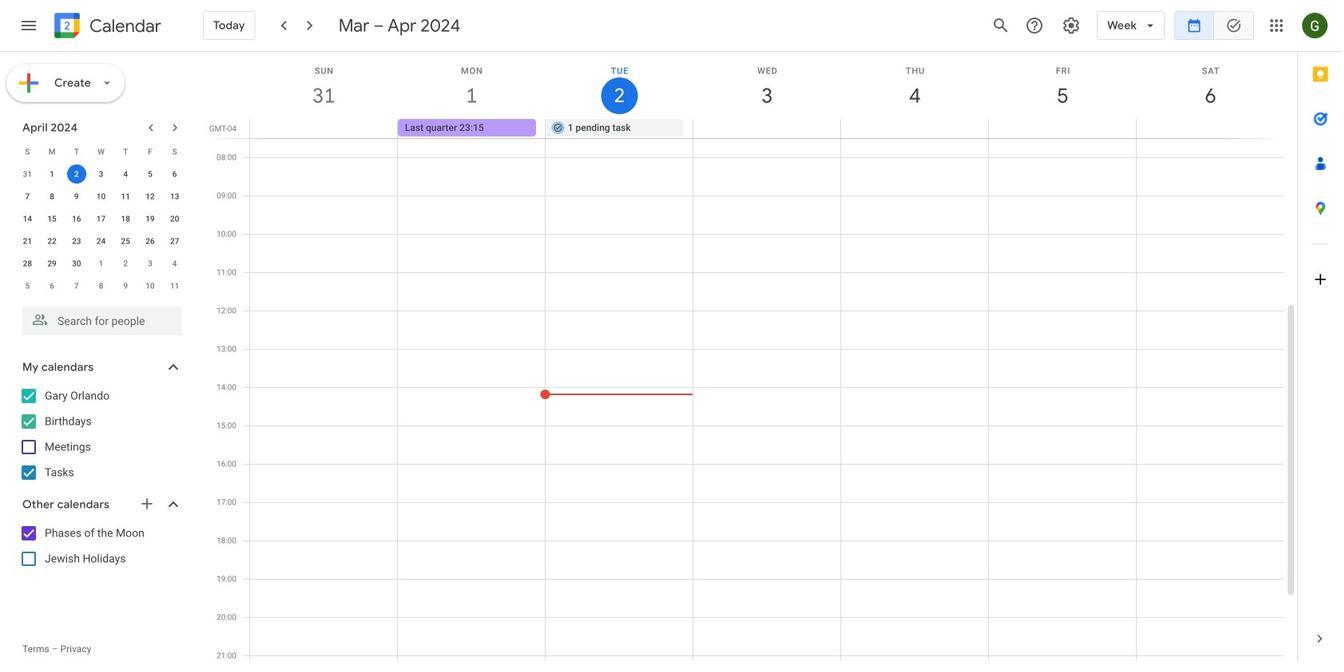 Task type: describe. For each thing, give the bounding box(es) containing it.
may 9 element
[[116, 276, 135, 296]]

may 10 element
[[141, 276, 160, 296]]

30 element
[[67, 254, 86, 273]]

support image
[[1025, 16, 1044, 35]]

14 element
[[18, 209, 37, 229]]

may 7 element
[[67, 276, 86, 296]]

8 element
[[42, 187, 62, 206]]

12 element
[[141, 187, 160, 206]]

march 31 element
[[18, 165, 37, 184]]

13 element
[[165, 187, 184, 206]]

21 element
[[18, 232, 37, 251]]

may 2 element
[[116, 254, 135, 273]]

28 element
[[18, 254, 37, 273]]

20 element
[[165, 209, 184, 229]]

may 1 element
[[91, 254, 111, 273]]

may 6 element
[[42, 276, 62, 296]]

2, today element
[[67, 165, 86, 184]]

19 element
[[141, 209, 160, 229]]

24 element
[[91, 232, 111, 251]]

may 3 element
[[141, 254, 160, 273]]

1 element
[[42, 165, 62, 184]]

15 element
[[42, 209, 62, 229]]

5 element
[[141, 165, 160, 184]]



Task type: vqa. For each thing, say whether or not it's contained in the screenshot.
new appointment in the cell
no



Task type: locate. For each thing, give the bounding box(es) containing it.
3 element
[[91, 165, 111, 184]]

row
[[243, 119, 1298, 138], [15, 141, 187, 163], [15, 163, 187, 185], [15, 185, 187, 208], [15, 208, 187, 230], [15, 230, 187, 252], [15, 252, 187, 275], [15, 275, 187, 297]]

11 element
[[116, 187, 135, 206]]

row group
[[15, 163, 187, 297]]

26 element
[[141, 232, 160, 251]]

other calendars list
[[3, 521, 198, 572]]

my calendars list
[[3, 384, 198, 486]]

23 element
[[67, 232, 86, 251]]

grid
[[205, 52, 1298, 662]]

29 element
[[42, 254, 62, 273]]

may 8 element
[[91, 276, 111, 296]]

9 element
[[67, 187, 86, 206]]

cell
[[250, 119, 398, 138], [693, 119, 841, 138], [841, 119, 989, 138], [989, 119, 1136, 138], [1136, 119, 1284, 138], [64, 163, 89, 185]]

Search for people text field
[[32, 307, 173, 336]]

7 element
[[18, 187, 37, 206]]

main drawer image
[[19, 16, 38, 35]]

april 2024 grid
[[15, 141, 187, 297]]

6 element
[[165, 165, 184, 184]]

4 element
[[116, 165, 135, 184]]

None search field
[[0, 300, 198, 336]]

17 element
[[91, 209, 111, 229]]

18 element
[[116, 209, 135, 229]]

may 5 element
[[18, 276, 37, 296]]

calendar element
[[51, 10, 161, 45]]

may 4 element
[[165, 254, 184, 273]]

heading
[[86, 16, 161, 36]]

tab list
[[1298, 52, 1342, 617]]

10 element
[[91, 187, 111, 206]]

may 11 element
[[165, 276, 184, 296]]

heading inside calendar element
[[86, 16, 161, 36]]

settings menu image
[[1062, 16, 1081, 35]]

cell inside april 2024 grid
[[64, 163, 89, 185]]

22 element
[[42, 232, 62, 251]]

27 element
[[165, 232, 184, 251]]

25 element
[[116, 232, 135, 251]]

add other calendars image
[[139, 496, 155, 512]]

16 element
[[67, 209, 86, 229]]



